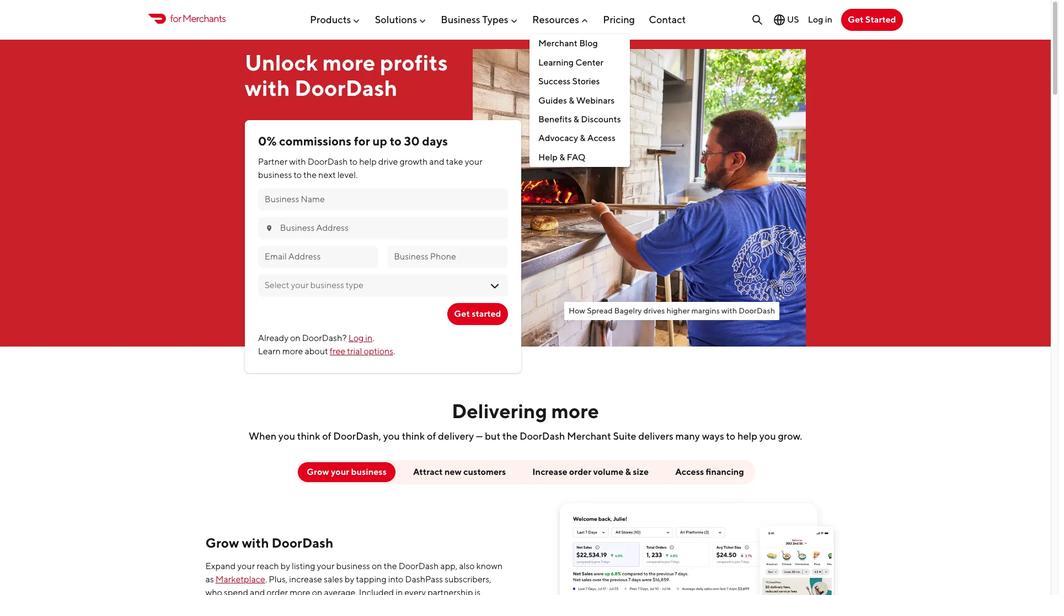 Task type: vqa. For each thing, say whether or not it's contained in the screenshot.
Partner
yes



Task type: describe. For each thing, give the bounding box(es) containing it.
grow your business
[[307, 467, 387, 478]]

marketplace
[[216, 575, 265, 585]]

about
[[305, 346, 328, 357]]

1 horizontal spatial for
[[354, 134, 370, 149]]

doordash inside unlock more profits with doordash
[[295, 75, 398, 101]]

Business Address text field
[[280, 222, 501, 234]]

reach
[[257, 562, 279, 572]]

how
[[569, 306, 586, 316]]

—
[[476, 431, 483, 442]]

more inside . plus, increase sales by tapping into dashpass subscribers, who spend and order more on average. included in every partnership is
[[290, 588, 311, 596]]

expand
[[206, 562, 236, 572]]

& inside button
[[625, 467, 631, 478]]

up
[[373, 134, 387, 149]]

grow for grow with doordash
[[206, 536, 239, 551]]

benefits & discounts
[[539, 114, 621, 125]]

center
[[576, 57, 604, 68]]

the inside partner with doordash to help drive growth and take your business to the next level.
[[304, 170, 317, 180]]

0 horizontal spatial access
[[587, 133, 616, 144]]

grow.
[[778, 431, 802, 442]]

with inside chevron right tab panel
[[242, 536, 269, 551]]

0 vertical spatial for
[[170, 13, 181, 24]]

every
[[405, 588, 426, 596]]

increase
[[533, 467, 568, 478]]

1 vertical spatial help
[[738, 431, 758, 442]]

on inside expand your reach by listing your business on the doordash app, also known as
[[372, 562, 382, 572]]

financing
[[706, 467, 744, 478]]

products
[[310, 14, 351, 25]]

Email Address email field
[[265, 251, 372, 263]]

pricing link
[[603, 9, 635, 30]]

products link
[[310, 9, 361, 30]]

help & faq link
[[530, 148, 630, 167]]

order inside button
[[569, 467, 592, 478]]

delivering more
[[452, 399, 599, 423]]

doordash inside 'link'
[[739, 306, 775, 316]]

ways
[[702, 431, 724, 442]]

grow with doordash tab list
[[188, 461, 863, 596]]

insights you can use image
[[548, 494, 846, 596]]

profits
[[380, 50, 448, 75]]

1 vertical spatial merchant
[[567, 431, 611, 442]]

by inside expand your reach by listing your business on the doordash app, also known as
[[281, 562, 290, 572]]

free trial options link
[[330, 346, 393, 357]]

business inside expand your reach by listing your business on the doordash app, also known as
[[336, 562, 370, 572]]

webinars
[[576, 95, 615, 106]]

already
[[258, 333, 289, 344]]

2 of from the left
[[427, 431, 436, 442]]

doordash inside expand your reach by listing your business on the doordash app, also known as
[[399, 562, 439, 572]]

in inside already on doordash? log in . learn more about free trial options .
[[365, 333, 373, 344]]

subscribers,
[[445, 575, 491, 585]]

increase order volume & size button
[[524, 463, 658, 483]]

0 vertical spatial in
[[825, 14, 833, 25]]

pricing
[[603, 14, 635, 25]]

unlock
[[245, 50, 318, 75]]

unlock more profits with doordash
[[245, 50, 448, 101]]

grow for grow your business
[[307, 467, 329, 478]]

1 think from the left
[[297, 431, 320, 442]]

partner with doordash to help drive growth and take your business to the next level.
[[258, 157, 483, 180]]

and inside partner with doordash to help drive growth and take your business to the next level.
[[429, 157, 444, 167]]

delivers
[[639, 431, 674, 442]]

advocacy & access
[[539, 133, 616, 144]]

average.
[[324, 588, 357, 596]]

new
[[445, 467, 462, 478]]

when you think of doordash, you think of delivery — but the doordash merchant suite delivers many ways to help you grow.
[[249, 431, 802, 442]]

& for discounts
[[574, 114, 579, 125]]

how spread bagelry drives higher margins with doordash
[[569, 306, 775, 316]]

Business Name text field
[[265, 194, 501, 206]]

doordash,
[[333, 431, 381, 442]]

log inside already on doordash? log in . learn more about free trial options .
[[349, 333, 364, 344]]

included
[[359, 588, 394, 596]]

many
[[676, 431, 700, 442]]

& for faq
[[560, 152, 565, 163]]

with inside 'link'
[[722, 306, 737, 316]]

learn
[[258, 346, 281, 357]]

location pin image
[[265, 224, 274, 233]]

business inside button
[[351, 467, 387, 478]]

margins
[[692, 306, 720, 316]]

1 vertical spatial .
[[393, 346, 395, 357]]

when
[[249, 431, 277, 442]]

app,
[[440, 562, 457, 572]]

increase order volume & size
[[533, 467, 649, 478]]

log in
[[808, 14, 833, 25]]

contact
[[649, 14, 686, 25]]

by inside . plus, increase sales by tapping into dashpass subscribers, who spend and order more on average. included in every partnership is
[[345, 575, 354, 585]]

resources link
[[532, 9, 589, 30]]

success
[[539, 76, 571, 87]]

doordash?
[[302, 333, 347, 344]]

with inside partner with doordash to help drive growth and take your business to the next level.
[[289, 157, 306, 167]]

& for webinars
[[569, 95, 575, 106]]

partner
[[258, 157, 288, 167]]

success stories link
[[530, 72, 630, 91]]

0 vertical spatial .
[[373, 333, 374, 344]]

2 you from the left
[[383, 431, 400, 442]]

size
[[633, 467, 649, 478]]

get started button
[[448, 303, 508, 325]]

growth
[[400, 157, 428, 167]]

1 vertical spatial log in link
[[349, 333, 373, 344]]

on inside . plus, increase sales by tapping into dashpass subscribers, who spend and order more on average. included in every partnership is
[[312, 588, 322, 596]]

to right ways
[[726, 431, 736, 442]]

commissions
[[279, 134, 352, 149]]

globe line image
[[773, 13, 786, 26]]

Business Phone text field
[[394, 251, 501, 263]]

benefits
[[539, 114, 572, 125]]

grow with doordash
[[206, 536, 333, 551]]

faq
[[567, 152, 586, 163]]

spread
[[587, 306, 613, 316]]

. plus, increase sales by tapping into dashpass subscribers, who spend and order more on average. included in every partnership is
[[206, 575, 491, 596]]

discounts
[[581, 114, 621, 125]]

your up sales on the left of page
[[317, 562, 335, 572]]

to right up on the left
[[390, 134, 402, 149]]

your up marketplace
[[237, 562, 255, 572]]

merchants
[[182, 13, 226, 24]]

marketplace link
[[216, 575, 265, 585]]

chevron right tab panel
[[188, 494, 863, 596]]

solutions link
[[375, 9, 427, 30]]

advocacy & access link
[[530, 129, 630, 148]]

free
[[330, 346, 346, 357]]

0%
[[258, 134, 277, 149]]

to left next
[[294, 170, 302, 180]]

1 you from the left
[[279, 431, 295, 442]]



Task type: locate. For each thing, give the bounding box(es) containing it.
2 vertical spatial the
[[384, 562, 397, 572]]

1 vertical spatial order
[[267, 588, 288, 596]]

3 you from the left
[[760, 431, 776, 442]]

attract new customers button
[[404, 463, 515, 483]]

and
[[429, 157, 444, 167], [250, 588, 265, 596]]

help
[[359, 157, 377, 167], [738, 431, 758, 442]]

you right doordash,
[[383, 431, 400, 442]]

log up the trial
[[349, 333, 364, 344]]

order inside . plus, increase sales by tapping into dashpass subscribers, who spend and order more on average. included in every partnership is
[[267, 588, 288, 596]]

us
[[787, 14, 799, 25]]

get started button
[[841, 9, 903, 31]]

log in link up free trial options link
[[349, 333, 373, 344]]

doordash down delivering more
[[520, 431, 565, 442]]

more inside already on doordash? log in . learn more about free trial options .
[[282, 346, 303, 357]]

0 horizontal spatial think
[[297, 431, 320, 442]]

help left drive
[[359, 157, 377, 167]]

get left started at top
[[848, 14, 864, 25]]

with up the reach
[[242, 536, 269, 551]]

in
[[825, 14, 833, 25], [365, 333, 373, 344], [396, 588, 403, 596]]

0 horizontal spatial get
[[454, 309, 470, 319]]

& left faq
[[560, 152, 565, 163]]

already on doordash? log in . learn more about free trial options .
[[258, 333, 395, 357]]

in down into
[[396, 588, 403, 596]]

for merchants link
[[148, 11, 226, 26]]

business
[[258, 170, 292, 180], [351, 467, 387, 478], [336, 562, 370, 572]]

help inside partner with doordash to help drive growth and take your business to the next level.
[[359, 157, 377, 167]]

think right when
[[297, 431, 320, 442]]

partnership
[[428, 588, 473, 596]]

access left financing
[[675, 467, 704, 478]]

blog
[[579, 38, 598, 49]]

access inside 'button'
[[675, 467, 704, 478]]

log
[[808, 14, 824, 25], [349, 333, 364, 344]]

you left grow.
[[760, 431, 776, 442]]

by
[[281, 562, 290, 572], [345, 575, 354, 585]]

of left delivery
[[427, 431, 436, 442]]

the right but
[[503, 431, 518, 442]]

by up plus,
[[281, 562, 290, 572]]

access
[[587, 133, 616, 144], [675, 467, 704, 478]]

1 horizontal spatial you
[[383, 431, 400, 442]]

get for get started
[[454, 309, 470, 319]]

doordash up listing
[[272, 536, 333, 551]]

in up free trial options link
[[365, 333, 373, 344]]

for merchants
[[170, 13, 226, 24]]

2 vertical spatial in
[[396, 588, 403, 596]]

drive
[[378, 157, 398, 167]]

0 vertical spatial merchant
[[539, 38, 578, 49]]

more inside unlock more profits with doordash
[[322, 50, 376, 75]]

log in link right us
[[808, 14, 833, 25]]

but
[[485, 431, 501, 442]]

1 horizontal spatial get
[[848, 14, 864, 25]]

0 horizontal spatial in
[[365, 333, 373, 344]]

with right margins at bottom
[[722, 306, 737, 316]]

learning center link
[[530, 53, 630, 72]]

order
[[569, 467, 592, 478], [267, 588, 288, 596]]

your inside partner with doordash to help drive growth and take your business to the next level.
[[465, 157, 483, 167]]

merchant up learning
[[539, 38, 578, 49]]

0 horizontal spatial grow
[[206, 536, 239, 551]]

merchant left suite
[[567, 431, 611, 442]]

drives
[[644, 306, 665, 316]]

0 horizontal spatial for
[[170, 13, 181, 24]]

2 horizontal spatial the
[[503, 431, 518, 442]]

guides
[[539, 95, 567, 106]]

options
[[364, 346, 393, 357]]

1 vertical spatial grow
[[206, 536, 239, 551]]

0 vertical spatial help
[[359, 157, 377, 167]]

in inside . plus, increase sales by tapping into dashpass subscribers, who spend and order more on average. included in every partnership is
[[396, 588, 403, 596]]

delivering
[[452, 399, 547, 423]]

customers
[[464, 467, 506, 478]]

of left doordash,
[[322, 431, 331, 442]]

and down "marketplace" link
[[250, 588, 265, 596]]

business down doordash,
[[351, 467, 387, 478]]

0 horizontal spatial help
[[359, 157, 377, 167]]

business inside partner with doordash to help drive growth and take your business to the next level.
[[258, 170, 292, 180]]

business down "partner"
[[258, 170, 292, 180]]

with inside unlock more profits with doordash
[[245, 75, 290, 101]]

by up average.
[[345, 575, 354, 585]]

plus,
[[269, 575, 288, 585]]

0 horizontal spatial log in link
[[349, 333, 373, 344]]

1 horizontal spatial .
[[373, 333, 374, 344]]

1 horizontal spatial order
[[569, 467, 592, 478]]

learning
[[539, 57, 574, 68]]

and left take
[[429, 157, 444, 167]]

1 horizontal spatial log in link
[[808, 14, 833, 25]]

doordash up next
[[308, 157, 348, 167]]

into
[[388, 575, 404, 585]]

. left plus,
[[265, 575, 267, 585]]

0 vertical spatial access
[[587, 133, 616, 144]]

resources
[[532, 14, 579, 25]]

get started
[[454, 309, 501, 319]]

2 horizontal spatial you
[[760, 431, 776, 442]]

to up level.
[[350, 157, 358, 167]]

0 vertical spatial log in link
[[808, 14, 833, 25]]

think up attract
[[402, 431, 425, 442]]

. inside . plus, increase sales by tapping into dashpass subscribers, who spend and order more on average. included in every partnership is
[[265, 575, 267, 585]]

0 vertical spatial and
[[429, 157, 444, 167]]

doordash right margins at bottom
[[739, 306, 775, 316]]

access financing button
[[667, 463, 753, 483]]

2 think from the left
[[402, 431, 425, 442]]

help & faq
[[539, 152, 586, 163]]

get left started
[[454, 309, 470, 319]]

1 vertical spatial log
[[349, 333, 364, 344]]

& left 'size' on the right bottom of page
[[625, 467, 631, 478]]

the up into
[[384, 562, 397, 572]]

get started
[[848, 14, 896, 25]]

1 horizontal spatial on
[[312, 588, 322, 596]]

more
[[322, 50, 376, 75], [282, 346, 303, 357], [551, 399, 599, 423], [290, 588, 311, 596]]

1 horizontal spatial the
[[384, 562, 397, 572]]

0 horizontal spatial the
[[304, 170, 317, 180]]

access financing
[[675, 467, 744, 478]]

0 vertical spatial by
[[281, 562, 290, 572]]

1 horizontal spatial help
[[738, 431, 758, 442]]

0 horizontal spatial by
[[281, 562, 290, 572]]

days
[[422, 134, 448, 149]]

and inside . plus, increase sales by tapping into dashpass subscribers, who spend and order more on average. included in every partnership is
[[250, 588, 265, 596]]

guides & webinars link
[[530, 91, 630, 110]]

1 horizontal spatial of
[[427, 431, 436, 442]]

stories
[[572, 76, 600, 87]]

contact link
[[649, 9, 686, 30]]

business up . plus, increase sales by tapping into dashpass subscribers, who spend and order more on average. included in every partnership is
[[336, 562, 370, 572]]

0 vertical spatial business
[[258, 170, 292, 180]]

for left merchants in the left of the page
[[170, 13, 181, 24]]

30
[[404, 134, 420, 149]]

1 vertical spatial and
[[250, 588, 265, 596]]

2 horizontal spatial .
[[393, 346, 395, 357]]

solutions
[[375, 14, 417, 25]]

0 vertical spatial the
[[304, 170, 317, 180]]

grow inside chevron right tab panel
[[206, 536, 239, 551]]

0 vertical spatial get
[[848, 14, 864, 25]]

& down guides & webinars link
[[574, 114, 579, 125]]

1 horizontal spatial think
[[402, 431, 425, 442]]

help right ways
[[738, 431, 758, 442]]

0 vertical spatial on
[[290, 333, 301, 344]]

business types link
[[441, 9, 518, 30]]

1 horizontal spatial by
[[345, 575, 354, 585]]

delivery
[[438, 431, 474, 442]]

doordash up dashpass
[[399, 562, 439, 572]]

log right us
[[808, 14, 824, 25]]

on inside already on doordash? log in . learn more about free trial options .
[[290, 333, 301, 344]]

with
[[245, 75, 290, 101], [289, 157, 306, 167], [722, 306, 737, 316], [242, 536, 269, 551]]

1 vertical spatial the
[[503, 431, 518, 442]]

sales
[[324, 575, 343, 585]]

get
[[848, 14, 864, 25], [454, 309, 470, 319]]

0 vertical spatial log
[[808, 14, 824, 25]]

the left next
[[304, 170, 317, 180]]

spread bagelry image
[[473, 49, 806, 347]]

in right us
[[825, 14, 833, 25]]

success stories
[[539, 76, 600, 87]]

1 horizontal spatial grow
[[307, 467, 329, 478]]

2 vertical spatial on
[[312, 588, 322, 596]]

1 vertical spatial for
[[354, 134, 370, 149]]

2 horizontal spatial on
[[372, 562, 382, 572]]

. right the trial
[[393, 346, 395, 357]]

of
[[322, 431, 331, 442], [427, 431, 436, 442]]

is
[[475, 588, 481, 596]]

log in link
[[808, 14, 833, 25], [349, 333, 373, 344]]

guides & webinars
[[539, 95, 615, 106]]

1 vertical spatial access
[[675, 467, 704, 478]]

on down 'increase'
[[312, 588, 322, 596]]

business
[[441, 14, 480, 25]]

for left up on the left
[[354, 134, 370, 149]]

the inside expand your reach by listing your business on the doordash app, also known as
[[384, 562, 397, 572]]

2 vertical spatial .
[[265, 575, 267, 585]]

2 vertical spatial business
[[336, 562, 370, 572]]

1 horizontal spatial and
[[429, 157, 444, 167]]

doordash inside partner with doordash to help drive growth and take your business to the next level.
[[308, 157, 348, 167]]

0 horizontal spatial on
[[290, 333, 301, 344]]

access down 'discounts'
[[587, 133, 616, 144]]

advocacy
[[539, 133, 578, 144]]

1 vertical spatial in
[[365, 333, 373, 344]]

1 horizontal spatial log
[[808, 14, 824, 25]]

doordash
[[295, 75, 398, 101], [308, 157, 348, 167], [739, 306, 775, 316], [520, 431, 565, 442], [272, 536, 333, 551], [399, 562, 439, 572]]

you
[[279, 431, 295, 442], [383, 431, 400, 442], [760, 431, 776, 442]]

0 horizontal spatial you
[[279, 431, 295, 442]]

on up tapping
[[372, 562, 382, 572]]

get for get started
[[848, 14, 864, 25]]

your down doordash,
[[331, 467, 349, 478]]

your right take
[[465, 157, 483, 167]]

types
[[482, 14, 509, 25]]

with right "partner"
[[289, 157, 306, 167]]

. up the options
[[373, 333, 374, 344]]

1 vertical spatial by
[[345, 575, 354, 585]]

doordash up the 0% commissions for up to 30 days
[[295, 75, 398, 101]]

on
[[290, 333, 301, 344], [372, 562, 382, 572], [312, 588, 322, 596]]

1 vertical spatial on
[[372, 562, 382, 572]]

& down 'benefits & discounts' link
[[580, 133, 586, 144]]

0 horizontal spatial .
[[265, 575, 267, 585]]

1 vertical spatial business
[[351, 467, 387, 478]]

attract new customers
[[413, 467, 506, 478]]

help
[[539, 152, 558, 163]]

& right guides
[[569, 95, 575, 106]]

you right when
[[279, 431, 295, 442]]

tapping
[[356, 575, 387, 585]]

with up the 0% on the top left
[[245, 75, 290, 101]]

suite
[[613, 431, 637, 442]]

1 horizontal spatial in
[[396, 588, 403, 596]]

spend
[[224, 588, 248, 596]]

order left volume
[[569, 467, 592, 478]]

your inside button
[[331, 467, 349, 478]]

0 horizontal spatial and
[[250, 588, 265, 596]]

for
[[170, 13, 181, 24], [354, 134, 370, 149]]

0 vertical spatial grow
[[307, 467, 329, 478]]

benefits & discounts link
[[530, 110, 630, 129]]

also
[[459, 562, 475, 572]]

order down plus,
[[267, 588, 288, 596]]

1 vertical spatial get
[[454, 309, 470, 319]]

1 horizontal spatial access
[[675, 467, 704, 478]]

listing
[[292, 562, 315, 572]]

& for access
[[580, 133, 586, 144]]

0 vertical spatial order
[[569, 467, 592, 478]]

0 horizontal spatial order
[[267, 588, 288, 596]]

started
[[472, 309, 501, 319]]

0 horizontal spatial log
[[349, 333, 364, 344]]

merchant blog link
[[530, 34, 630, 53]]

level.
[[338, 170, 358, 180]]

started
[[866, 14, 896, 25]]

1 of from the left
[[322, 431, 331, 442]]

2 horizontal spatial in
[[825, 14, 833, 25]]

0 horizontal spatial of
[[322, 431, 331, 442]]

who
[[206, 588, 222, 596]]

grow inside button
[[307, 467, 329, 478]]

as
[[206, 575, 214, 585]]

higher
[[667, 306, 690, 316]]

on right the already
[[290, 333, 301, 344]]



